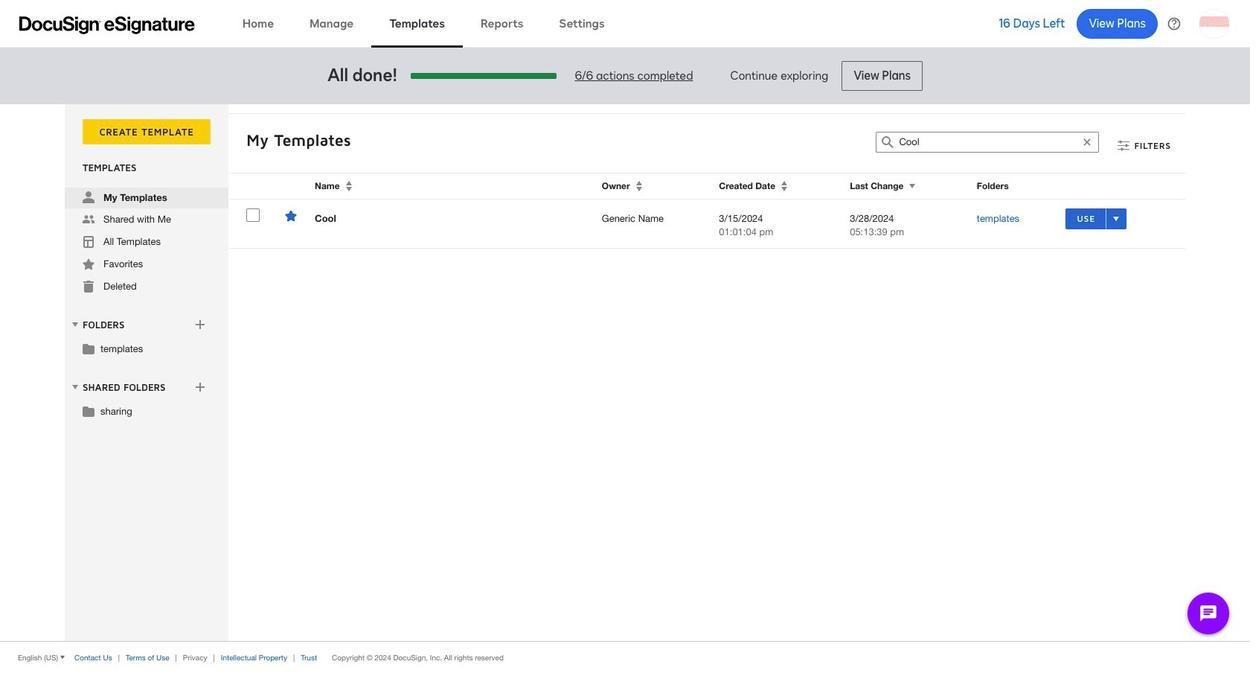 Task type: describe. For each thing, give the bounding box(es) containing it.
docusign esignature image
[[19, 16, 195, 34]]

folder image for view folders icon
[[83, 343, 95, 354]]

remove cool from favorites image
[[285, 210, 297, 222]]

user image
[[83, 191, 95, 203]]

shared image
[[83, 214, 95, 226]]

more info region
[[0, 641, 1251, 673]]

your uploaded profile image image
[[1200, 9, 1230, 38]]

trash image
[[83, 281, 95, 293]]

secondary navigation region
[[65, 104, 1190, 641]]



Task type: vqa. For each thing, say whether or not it's contained in the screenshot.
DocuSignLogo in the top left of the page
no



Task type: locate. For each thing, give the bounding box(es) containing it.
Search My Templates text field
[[900, 133, 1077, 152]]

view folders image
[[69, 319, 81, 330]]

star filled image
[[83, 258, 95, 270]]

1 vertical spatial folder image
[[83, 405, 95, 417]]

templates image
[[83, 236, 95, 248]]

view shared folders image
[[69, 381, 81, 393]]

1 folder image from the top
[[83, 343, 95, 354]]

2 folder image from the top
[[83, 405, 95, 417]]

0 vertical spatial folder image
[[83, 343, 95, 354]]

folder image
[[83, 343, 95, 354], [83, 405, 95, 417]]

folder image for view shared folders "image"
[[83, 405, 95, 417]]



